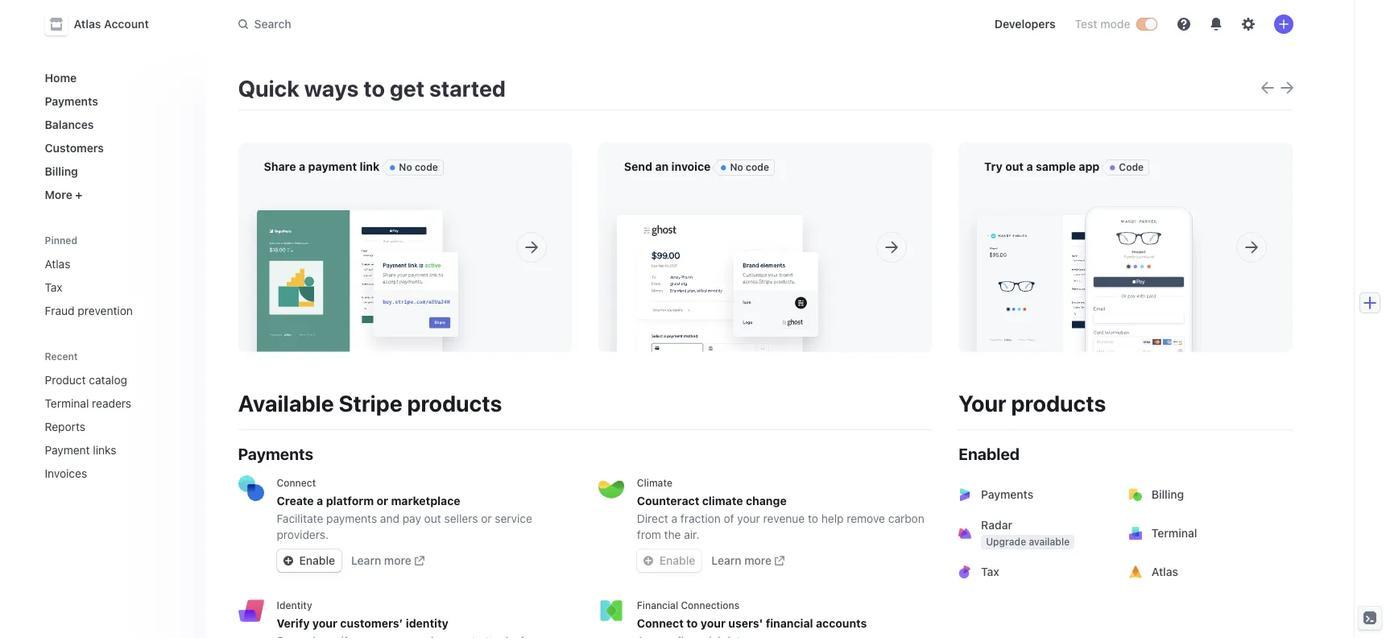 Task type: describe. For each thing, give the bounding box(es) containing it.
climate counteract climate change direct a fraction of your revenue to help remove carbon from the air.
[[637, 477, 925, 541]]

your inside identity verify your customers' identity
[[312, 616, 337, 630]]

links
[[93, 443, 116, 457]]

a down explore
[[985, 199, 991, 213]]

share
[[264, 160, 296, 173]]

the
[[664, 528, 681, 541]]

enable for svg icon
[[299, 553, 335, 567]]

sellers
[[444, 512, 478, 525]]

payment links
[[45, 443, 116, 457]]

your products
[[959, 390, 1106, 416]]

connect create a platform or marketplace facilitate payments and pay out sellers or service providers.
[[277, 477, 532, 541]]

0 vertical spatial payments link
[[38, 88, 193, 114]]

edit pins image
[[178, 235, 188, 245]]

mode
[[1101, 17, 1131, 31]]

try
[[985, 160, 1003, 173]]

fraud prevention
[[45, 304, 133, 317]]

1 products from the left
[[407, 390, 502, 416]]

0 horizontal spatial sample
[[1036, 160, 1076, 173]]

terminal link
[[1120, 514, 1293, 553]]

a right sell
[[286, 183, 292, 197]]

quick
[[238, 75, 299, 102]]

your inside financial connections connect to your users' financial accounts
[[701, 616, 726, 630]]

enable for svg image
[[660, 553, 696, 567]]

tax inside pinned element
[[45, 280, 62, 294]]

learn more link for and
[[351, 553, 424, 569]]

home link
[[38, 64, 193, 91]]

sell
[[264, 183, 283, 197]]

financial
[[637, 599, 678, 611]]

providers.
[[277, 528, 329, 541]]

svg image
[[283, 556, 293, 566]]

pin to navigation image for payment links
[[178, 443, 191, 456]]

from
[[637, 528, 661, 541]]

enabled
[[959, 445, 1020, 463]]

no for share a payment link
[[399, 161, 412, 173]]

ways
[[304, 75, 359, 102]]

2 horizontal spatial or
[[481, 512, 492, 525]]

fraction
[[681, 512, 721, 525]]

1 horizontal spatial atlas link
[[1120, 553, 1293, 591]]

pin to navigation image for terminal readers
[[178, 397, 191, 410]]

customers link
[[38, 135, 193, 161]]

terminal readers link
[[38, 390, 170, 416]]

an
[[655, 160, 669, 173]]

code for share a payment link
[[415, 161, 438, 173]]

page.
[[358, 199, 388, 213]]

notifications image
[[1210, 18, 1222, 31]]

1 vertical spatial payments
[[238, 445, 313, 463]]

pin to navigation image for reports
[[178, 420, 191, 433]]

a inside climate counteract climate change direct a fraction of your revenue to help remove carbon from the air.
[[671, 512, 678, 525]]

reports
[[45, 420, 85, 433]]

prevention
[[78, 304, 133, 317]]

to inside financial connections connect to your users' financial accounts
[[687, 616, 698, 630]]

help image
[[1177, 18, 1190, 31]]

payment
[[45, 443, 90, 457]]

pin to navigation image for product catalog
[[178, 373, 191, 386]]

to inside climate counteract climate change direct a fraction of your revenue to help remove carbon from the air.
[[808, 512, 818, 525]]

checkout inside sell a product or subscription by sharing a link to a checkout page.
[[307, 199, 355, 213]]

explore
[[985, 183, 1023, 197]]

carbon
[[888, 512, 925, 525]]

available stripe products
[[238, 390, 502, 416]]

developers
[[995, 17, 1056, 31]]

settings image
[[1242, 18, 1255, 31]]

pinned
[[45, 234, 77, 247]]

shift section content left image
[[1261, 81, 1274, 94]]

checkout inside explore a working code sample to integrate a prebuilt checkout form.
[[1036, 199, 1084, 213]]

change
[[746, 494, 787, 508]]

invoices link
[[38, 460, 170, 487]]

available
[[1029, 536, 1070, 548]]

a right try
[[1027, 160, 1033, 173]]

climate
[[702, 494, 743, 508]]

1 vertical spatial or
[[377, 494, 388, 508]]

create
[[277, 494, 314, 508]]

send
[[624, 160, 653, 173]]

no code for share a payment link
[[399, 161, 438, 173]]

atlas for atlas account
[[74, 17, 101, 31]]

product
[[295, 183, 336, 197]]

terminal readers
[[45, 396, 131, 410]]

a right the sharing
[[477, 183, 483, 197]]

recent
[[45, 350, 78, 363]]

radar upgrade available
[[981, 518, 1070, 548]]

code inside explore a working code sample to integrate a prebuilt checkout form.
[[1080, 183, 1105, 197]]

reports link
[[38, 413, 170, 440]]

learn for of
[[712, 553, 742, 567]]

no code for send an invoice
[[730, 161, 769, 173]]

code
[[1119, 161, 1144, 173]]

started
[[429, 75, 506, 102]]

developers link
[[988, 11, 1062, 37]]

more for your
[[745, 553, 772, 567]]

atlas account
[[74, 17, 149, 31]]

test mode
[[1075, 17, 1131, 31]]

integrate
[[1162, 183, 1209, 197]]

more +
[[45, 188, 83, 201]]

test
[[1075, 17, 1098, 31]]

and
[[380, 512, 400, 525]]

recent element
[[29, 367, 206, 487]]

to inside explore a working code sample to integrate a prebuilt checkout form.
[[1149, 183, 1159, 197]]

air.
[[684, 528, 700, 541]]

1 vertical spatial billing
[[1152, 487, 1184, 501]]

1 horizontal spatial out
[[1006, 160, 1024, 173]]

home
[[45, 71, 77, 85]]

account
[[104, 17, 149, 31]]

app
[[1079, 160, 1100, 173]]

1 horizontal spatial billing link
[[1120, 475, 1293, 514]]

learn more for your
[[712, 553, 772, 567]]

2 products from the left
[[1011, 390, 1106, 416]]

sample inside explore a working code sample to integrate a prebuilt checkout form.
[[1108, 183, 1146, 197]]

readers
[[92, 396, 131, 410]]

working
[[1035, 183, 1076, 197]]

pinned navigation links element
[[38, 227, 196, 324]]

0 vertical spatial billing link
[[38, 158, 193, 184]]

prebuilt
[[994, 199, 1033, 213]]

direct
[[637, 512, 668, 525]]

remove
[[847, 512, 885, 525]]

sell a product or subscription by sharing a link to a checkout page.
[[264, 183, 483, 213]]

connect inside connect create a platform or marketplace facilitate payments and pay out sellers or service providers.
[[277, 477, 316, 489]]

a up prebuilt at the top right of the page
[[1026, 183, 1032, 197]]

users'
[[729, 616, 763, 630]]

to left get
[[364, 75, 385, 102]]

send an invoice
[[624, 160, 711, 173]]

0 horizontal spatial tax link
[[38, 274, 193, 300]]

radar
[[981, 518, 1013, 532]]

product catalog
[[45, 373, 127, 387]]

your
[[959, 390, 1007, 416]]

get
[[390, 75, 425, 102]]

fraud
[[45, 304, 75, 317]]



Task type: locate. For each thing, give the bounding box(es) containing it.
enable link
[[277, 549, 342, 572]]

available
[[238, 390, 334, 416]]

learn
[[351, 553, 381, 567], [712, 553, 742, 567]]

1 learn more from the left
[[351, 553, 412, 567]]

clear history image
[[178, 351, 188, 361]]

3 pin to navigation image from the top
[[178, 467, 191, 480]]

facilitate
[[277, 512, 323, 525]]

pin to navigation image for invoices
[[178, 467, 191, 480]]

or down payment on the left of page
[[339, 183, 350, 197]]

explore a working code sample to integrate a prebuilt checkout form.
[[985, 183, 1209, 213]]

2 learn more from the left
[[712, 553, 772, 567]]

identity verify your customers' identity
[[277, 599, 449, 630]]

enable inside enable 'button'
[[660, 553, 696, 567]]

to
[[364, 75, 385, 102], [1149, 183, 1159, 197], [285, 199, 295, 213], [808, 512, 818, 525], [687, 616, 698, 630]]

or up the and
[[377, 494, 388, 508]]

atlas down 'pinned'
[[45, 257, 70, 271]]

1 horizontal spatial atlas
[[74, 17, 101, 31]]

0 vertical spatial atlas link
[[38, 251, 193, 277]]

sample up working
[[1036, 160, 1076, 173]]

1 learn from the left
[[351, 553, 381, 567]]

more
[[384, 553, 412, 567], [745, 553, 772, 567]]

upgrade
[[986, 536, 1026, 548]]

sample
[[1036, 160, 1076, 173], [1108, 183, 1146, 197]]

2 horizontal spatial code
[[1080, 183, 1105, 197]]

connections
[[681, 599, 740, 611]]

your right 'verify'
[[312, 616, 337, 630]]

checkout
[[307, 199, 355, 213], [1036, 199, 1084, 213]]

recent navigation links element
[[29, 343, 206, 487]]

0 vertical spatial atlas
[[74, 17, 101, 31]]

1 horizontal spatial payments link
[[949, 475, 1123, 514]]

payments
[[45, 94, 98, 108], [238, 445, 313, 463], [981, 487, 1034, 501]]

code for send an invoice
[[746, 161, 769, 173]]

1 vertical spatial connect
[[637, 616, 684, 630]]

tax link
[[38, 274, 193, 300], [949, 553, 1123, 591]]

0 horizontal spatial checkout
[[307, 199, 355, 213]]

tax down upgrade
[[981, 565, 1000, 578]]

or inside sell a product or subscription by sharing a link to a checkout page.
[[339, 183, 350, 197]]

shift section content right image
[[1280, 81, 1293, 94]]

invoice
[[672, 160, 711, 173]]

1 vertical spatial payments link
[[949, 475, 1123, 514]]

to left integrate
[[1149, 183, 1159, 197]]

1 horizontal spatial checkout
[[1036, 199, 1084, 213]]

1 horizontal spatial enable
[[660, 553, 696, 567]]

1 horizontal spatial sample
[[1108, 183, 1146, 197]]

no code right invoice
[[730, 161, 769, 173]]

no up subscription
[[399, 161, 412, 173]]

by
[[420, 183, 432, 197]]

payments up balances
[[45, 94, 98, 108]]

0 horizontal spatial atlas
[[45, 257, 70, 271]]

learn more down of
[[712, 553, 772, 567]]

sample down code
[[1108, 183, 1146, 197]]

0 horizontal spatial enable
[[299, 553, 335, 567]]

learn down payments
[[351, 553, 381, 567]]

quick ways to get started
[[238, 75, 506, 102]]

terminal for terminal readers
[[45, 396, 89, 410]]

your inside climate counteract climate change direct a fraction of your revenue to help remove carbon from the air.
[[737, 512, 760, 525]]

1 vertical spatial terminal
[[1152, 526, 1197, 540]]

customers
[[45, 141, 104, 155]]

to down product at the top left of page
[[285, 199, 295, 213]]

form.
[[1087, 199, 1115, 213]]

link down sell
[[264, 199, 282, 213]]

learn more
[[351, 553, 412, 567], [712, 553, 772, 567]]

payments up create
[[238, 445, 313, 463]]

1 no from the left
[[399, 161, 412, 173]]

0 horizontal spatial atlas link
[[38, 251, 193, 277]]

pin to navigation image
[[178, 373, 191, 386], [178, 397, 191, 410]]

your down connections on the bottom
[[701, 616, 726, 630]]

1 pin to navigation image from the top
[[178, 420, 191, 433]]

1 vertical spatial pin to navigation image
[[178, 397, 191, 410]]

2 pin to navigation image from the top
[[178, 443, 191, 456]]

1 more from the left
[[384, 553, 412, 567]]

no for send an invoice
[[730, 161, 743, 173]]

tax up fraud
[[45, 280, 62, 294]]

identity
[[406, 616, 449, 630]]

1 learn more link from the left
[[351, 553, 424, 569]]

+
[[75, 188, 83, 201]]

0 vertical spatial out
[[1006, 160, 1024, 173]]

pinned element
[[38, 251, 193, 324]]

1 vertical spatial billing link
[[1120, 475, 1293, 514]]

0 vertical spatial tax
[[45, 280, 62, 294]]

pay
[[403, 512, 421, 525]]

to down connections on the bottom
[[687, 616, 698, 630]]

1 checkout from the left
[[307, 199, 355, 213]]

2 vertical spatial pin to navigation image
[[178, 467, 191, 480]]

1 horizontal spatial learn more link
[[712, 553, 785, 569]]

to inside sell a product or subscription by sharing a link to a checkout page.
[[285, 199, 295, 213]]

platform
[[326, 494, 374, 508]]

atlas inside pinned element
[[45, 257, 70, 271]]

learn more for and
[[351, 553, 412, 567]]

enable down 'the'
[[660, 553, 696, 567]]

out down the marketplace
[[424, 512, 441, 525]]

0 horizontal spatial link
[[264, 199, 282, 213]]

share a payment link
[[264, 160, 380, 173]]

search
[[254, 17, 291, 31]]

fraud prevention link
[[38, 297, 193, 324]]

atlas for the left the atlas link
[[45, 257, 70, 271]]

1 horizontal spatial link
[[360, 160, 380, 173]]

0 horizontal spatial tax
[[45, 280, 62, 294]]

enable right svg icon
[[299, 553, 335, 567]]

connect up create
[[277, 477, 316, 489]]

1 horizontal spatial learn
[[712, 553, 742, 567]]

2 horizontal spatial payments
[[981, 487, 1034, 501]]

code up by
[[415, 161, 438, 173]]

0 vertical spatial payments
[[45, 94, 98, 108]]

a right create
[[317, 494, 323, 508]]

more
[[45, 188, 72, 201]]

marketplace
[[391, 494, 460, 508]]

link
[[360, 160, 380, 173], [264, 199, 282, 213]]

billing up 'terminal' link
[[1152, 487, 1184, 501]]

1 vertical spatial tax link
[[949, 553, 1123, 591]]

1 pin to navigation image from the top
[[178, 373, 191, 386]]

payments link
[[38, 88, 193, 114], [949, 475, 1123, 514]]

1 horizontal spatial products
[[1011, 390, 1106, 416]]

learn down of
[[712, 553, 742, 567]]

more down revenue at right bottom
[[745, 553, 772, 567]]

0 horizontal spatial payments link
[[38, 88, 193, 114]]

learn for payments
[[351, 553, 381, 567]]

no code up by
[[399, 161, 438, 173]]

tax link up prevention
[[38, 274, 193, 300]]

payments up 'radar'
[[981, 487, 1034, 501]]

1 horizontal spatial learn more
[[712, 553, 772, 567]]

billing inside 'core navigation links' element
[[45, 164, 78, 178]]

0 horizontal spatial billing link
[[38, 158, 193, 184]]

a up 'the'
[[671, 512, 678, 525]]

0 horizontal spatial your
[[312, 616, 337, 630]]

2 horizontal spatial atlas
[[1152, 565, 1179, 578]]

0 vertical spatial or
[[339, 183, 350, 197]]

customers'
[[340, 616, 403, 630]]

a right share
[[299, 160, 305, 173]]

1 horizontal spatial more
[[745, 553, 772, 567]]

learn more link for your
[[712, 553, 785, 569]]

0 vertical spatial billing
[[45, 164, 78, 178]]

balances link
[[38, 111, 193, 138]]

atlas left account
[[74, 17, 101, 31]]

2 pin to navigation image from the top
[[178, 397, 191, 410]]

0 horizontal spatial products
[[407, 390, 502, 416]]

0 vertical spatial sample
[[1036, 160, 1076, 173]]

atlas link
[[38, 251, 193, 277], [1120, 553, 1293, 591]]

learn more link
[[351, 553, 424, 569], [712, 553, 785, 569]]

stripe
[[339, 390, 402, 416]]

2 horizontal spatial your
[[737, 512, 760, 525]]

a inside connect create a platform or marketplace facilitate payments and pay out sellers or service providers.
[[317, 494, 323, 508]]

toolbar
[[1261, 81, 1293, 96]]

0 horizontal spatial more
[[384, 553, 412, 567]]

0 horizontal spatial learn more link
[[351, 553, 424, 569]]

or
[[339, 183, 350, 197], [377, 494, 388, 508], [481, 512, 492, 525]]

0 horizontal spatial learn
[[351, 553, 381, 567]]

code right invoice
[[746, 161, 769, 173]]

1 vertical spatial out
[[424, 512, 441, 525]]

out inside connect create a platform or marketplace facilitate payments and pay out sellers or service providers.
[[424, 512, 441, 525]]

enable
[[299, 553, 335, 567], [660, 553, 696, 567]]

no
[[399, 161, 412, 173], [730, 161, 743, 173]]

0 horizontal spatial code
[[415, 161, 438, 173]]

2 more from the left
[[745, 553, 772, 567]]

code up form.
[[1080, 183, 1105, 197]]

1 horizontal spatial your
[[701, 616, 726, 630]]

payments link up the radar upgrade available
[[949, 475, 1123, 514]]

0 horizontal spatial billing
[[45, 164, 78, 178]]

terminal for terminal
[[1152, 526, 1197, 540]]

0 horizontal spatial terminal
[[45, 396, 89, 410]]

0 vertical spatial tax link
[[38, 274, 193, 300]]

your right of
[[737, 512, 760, 525]]

1 vertical spatial tax
[[981, 565, 1000, 578]]

out right try
[[1006, 160, 1024, 173]]

terminal inside recent 'element'
[[45, 396, 89, 410]]

0 horizontal spatial connect
[[277, 477, 316, 489]]

0 horizontal spatial no
[[399, 161, 412, 173]]

1 vertical spatial pin to navigation image
[[178, 443, 191, 456]]

payments inside 'core navigation links' element
[[45, 94, 98, 108]]

more down the and
[[384, 553, 412, 567]]

terminal
[[45, 396, 89, 410], [1152, 526, 1197, 540]]

learn more down the and
[[351, 553, 412, 567]]

2 vertical spatial or
[[481, 512, 492, 525]]

Search text field
[[228, 9, 683, 39]]

connect inside financial connections connect to your users' financial accounts
[[637, 616, 684, 630]]

0 horizontal spatial or
[[339, 183, 350, 197]]

identity
[[277, 599, 312, 611]]

2 vertical spatial payments
[[981, 487, 1034, 501]]

or right the sellers on the bottom of the page
[[481, 512, 492, 525]]

core navigation links element
[[38, 64, 193, 208]]

tax link down available
[[949, 553, 1123, 591]]

1 vertical spatial sample
[[1108, 183, 1146, 197]]

1 horizontal spatial or
[[377, 494, 388, 508]]

a down product at the top left of page
[[298, 199, 304, 213]]

1 horizontal spatial billing
[[1152, 487, 1184, 501]]

catalog
[[89, 373, 127, 387]]

2 learn more link from the left
[[712, 553, 785, 569]]

enable inside enable "link"
[[299, 553, 335, 567]]

0 horizontal spatial out
[[424, 512, 441, 525]]

of
[[724, 512, 734, 525]]

invoices
[[45, 466, 87, 480]]

0 vertical spatial pin to navigation image
[[178, 420, 191, 433]]

1 horizontal spatial terminal
[[1152, 526, 1197, 540]]

sharing
[[435, 183, 474, 197]]

2 no code from the left
[[730, 161, 769, 173]]

connect
[[277, 477, 316, 489], [637, 616, 684, 630]]

learn more link down of
[[712, 553, 785, 569]]

1 horizontal spatial no
[[730, 161, 743, 173]]

1 horizontal spatial payments
[[238, 445, 313, 463]]

0 vertical spatial link
[[360, 160, 380, 173]]

atlas down 'terminal' link
[[1152, 565, 1179, 578]]

0 vertical spatial pin to navigation image
[[178, 373, 191, 386]]

enable button
[[637, 549, 702, 572]]

2 vertical spatial atlas
[[1152, 565, 1179, 578]]

payment links link
[[38, 437, 170, 463]]

1 horizontal spatial tax
[[981, 565, 1000, 578]]

0 horizontal spatial learn more
[[351, 553, 412, 567]]

2 enable from the left
[[660, 553, 696, 567]]

1 enable from the left
[[299, 553, 335, 567]]

to left help
[[808, 512, 818, 525]]

counteract
[[637, 494, 700, 508]]

1 vertical spatial atlas link
[[1120, 553, 1293, 591]]

more for and
[[384, 553, 412, 567]]

financial connections connect to your users' financial accounts
[[637, 599, 867, 630]]

no right invoice
[[730, 161, 743, 173]]

service
[[495, 512, 532, 525]]

product catalog link
[[38, 367, 170, 393]]

1 vertical spatial atlas
[[45, 257, 70, 271]]

checkout down working
[[1036, 199, 1084, 213]]

2 learn from the left
[[712, 553, 742, 567]]

Search search field
[[228, 9, 683, 39]]

learn more link down the and
[[351, 553, 424, 569]]

1 horizontal spatial tax link
[[949, 553, 1123, 591]]

svg image
[[644, 556, 653, 566]]

link inside sell a product or subscription by sharing a link to a checkout page.
[[264, 199, 282, 213]]

1 horizontal spatial connect
[[637, 616, 684, 630]]

climate
[[637, 477, 673, 489]]

tax
[[45, 280, 62, 294], [981, 565, 1000, 578]]

connect down financial
[[637, 616, 684, 630]]

atlas inside button
[[74, 17, 101, 31]]

0 horizontal spatial no code
[[399, 161, 438, 173]]

1 vertical spatial link
[[264, 199, 282, 213]]

billing up more +
[[45, 164, 78, 178]]

balances
[[45, 118, 94, 131]]

products
[[407, 390, 502, 416], [1011, 390, 1106, 416]]

verify
[[277, 616, 310, 630]]

0 vertical spatial terminal
[[45, 396, 89, 410]]

help
[[821, 512, 844, 525]]

checkout down product at the top left of page
[[307, 199, 355, 213]]

0 horizontal spatial payments
[[45, 94, 98, 108]]

1 no code from the left
[[399, 161, 438, 173]]

1 horizontal spatial code
[[746, 161, 769, 173]]

pin to navigation image
[[178, 420, 191, 433], [178, 443, 191, 456], [178, 467, 191, 480]]

link up subscription
[[360, 160, 380, 173]]

2 no from the left
[[730, 161, 743, 173]]

1 horizontal spatial no code
[[730, 161, 769, 173]]

0 vertical spatial connect
[[277, 477, 316, 489]]

2 checkout from the left
[[1036, 199, 1084, 213]]

payments link up customers link
[[38, 88, 193, 114]]

subscription
[[353, 183, 417, 197]]



Task type: vqa. For each thing, say whether or not it's contained in the screenshot.
the bottommost Trust
no



